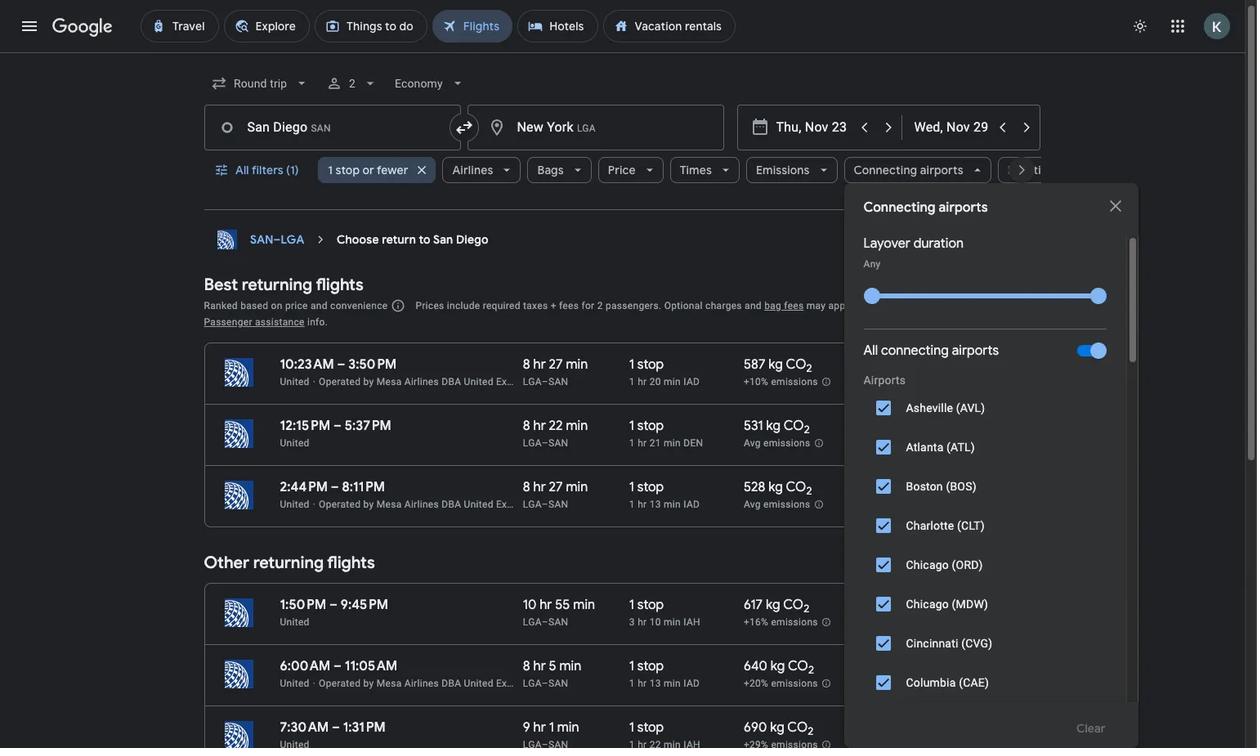 Task type: locate. For each thing, give the bounding box(es) containing it.
1 stop
[[629, 720, 664, 736]]

total duration 8 hr 27 min. element for 587
[[523, 356, 629, 375]]

times button
[[670, 150, 740, 190]]

san up 22
[[549, 376, 569, 388]]

0 vertical spatial flights
[[316, 275, 364, 295]]

stop inside the 1 stop 1 hr 21 min den
[[638, 418, 664, 434]]

min down for
[[566, 356, 588, 373]]

emissions for 640
[[771, 678, 818, 689]]

co up +10% emissions
[[786, 356, 807, 373]]

min left iah
[[664, 616, 681, 628]]

1 vertical spatial this price for this flight doesn't include overhead bin access. if you need a carry-on bag, use the bags filter to update prices. image
[[925, 477, 945, 497]]

2 total duration 8 hr 27 min. element from the top
[[523, 479, 629, 498]]

avg emissions down 528 kg co 2
[[744, 499, 811, 510]]

dba
[[442, 376, 461, 388], [442, 499, 461, 510], [442, 678, 461, 689]]

total duration 8 hr 27 min. element for 528
[[523, 479, 629, 498]]

iad for 640
[[684, 678, 700, 689]]

2:44 pm
[[280, 479, 328, 495]]

emissions for 531
[[764, 438, 811, 449]]

airports up duration
[[939, 200, 988, 216]]

lga for 3:50 pm
[[523, 376, 542, 388]]

choose
[[337, 232, 379, 247]]

min inside the 1 stop 1 hr 21 min den
[[664, 437, 681, 449]]

main content
[[204, 223, 1041, 748]]

leaves laguardia airport at 2:44 pm on wednesday, november 29 and arrives at san diego international airport at 8:11 pm on wednesday, november 29. element
[[280, 479, 385, 495]]

2 avg from the top
[[744, 499, 761, 510]]

2
[[349, 77, 356, 90], [597, 300, 603, 312], [807, 362, 812, 375], [804, 423, 810, 437], [807, 484, 812, 498], [804, 602, 810, 616], [809, 663, 814, 677], [808, 725, 814, 738]]

1 vertical spatial round
[[931, 679, 957, 690]]

returning for best
[[242, 275, 312, 295]]

stop up 20
[[638, 356, 664, 373]]

1 round trip from the top
[[931, 438, 975, 450]]

27 for 2:44 pm – 8:11 pm
[[549, 479, 563, 495]]

united
[[280, 376, 310, 388], [464, 376, 494, 388], [280, 437, 310, 449], [280, 499, 310, 510], [464, 499, 494, 510], [280, 616, 310, 628], [280, 678, 310, 689], [464, 678, 494, 689]]

0 vertical spatial by
[[363, 376, 374, 388]]

avg
[[744, 438, 761, 449], [744, 499, 761, 510]]

layover (1 of 1) is a 1 hr 13 min layover at dulles international airport in washington. element down layover (1 of 1) is a 1 hr 21 min layover at denver international airport in denver. element
[[629, 498, 736, 511]]

columbia
[[906, 676, 956, 689]]

co right the 690
[[788, 720, 808, 736]]

returning
[[242, 275, 312, 295], [253, 553, 324, 573]]

2 for 617
[[804, 602, 810, 616]]

by down 11:05 am
[[363, 678, 374, 689]]

1 vertical spatial 8 hr 27 min lga – san
[[523, 479, 588, 510]]

1 8 hr 27 min lga – san from the top
[[523, 356, 588, 388]]

3 8 from the top
[[523, 479, 530, 495]]

2 vertical spatial $493
[[945, 479, 975, 495]]

0 vertical spatial express
[[496, 376, 533, 388]]

this price for this flight doesn't include overhead bin access. if you need a carry-on bag, use the bags filter to update prices. image up asheville
[[925, 354, 945, 374]]

2 trip from the top
[[960, 679, 975, 690]]

– right 1:50 pm
[[329, 597, 338, 613]]

1 chicago from the top
[[906, 558, 949, 572]]

 image
[[313, 499, 316, 510]]

all inside button
[[235, 163, 249, 177]]

lga inside 8 hr 22 min lga – san
[[523, 437, 542, 449]]

layover (1 of 1) is a 1 hr 13 min layover at dulles international airport in washington. element
[[629, 498, 736, 511], [629, 677, 736, 690]]

passengers.
[[606, 300, 662, 312]]

1 stop 1 hr 13 min iad for 640
[[629, 658, 700, 689]]

8 inside 8 hr 22 min lga – san
[[523, 418, 530, 434]]

2 inside the prices include required taxes + fees for 2 passengers. optional charges and bag fees may apply. passenger assistance
[[597, 300, 603, 312]]

lga inside 8 hr 5 min lga – san
[[523, 678, 542, 689]]

operated by mesa airlines dba united express down arrival time: 11:05 am. text box
[[319, 678, 533, 689]]

co for 528
[[786, 479, 807, 495]]

Departure time: 2:44 PM. text field
[[280, 479, 328, 495]]

co inside 531 kg co 2
[[784, 418, 804, 434]]

1 stop 3 hr 10 min iah
[[629, 597, 701, 628]]

55
[[555, 597, 570, 613]]

flights
[[316, 275, 364, 295], [327, 553, 375, 573]]

1 avg emissions from the top
[[744, 438, 811, 449]]

stop down 21
[[638, 479, 664, 495]]

0 vertical spatial round trip
[[931, 438, 975, 450]]

– down total duration 8 hr 22 min. element
[[542, 437, 549, 449]]

kg for 690
[[770, 720, 785, 736]]

stop inside 1 stop 3 hr 10 min iah
[[638, 597, 664, 613]]

0 vertical spatial total duration 8 hr 27 min. element
[[523, 356, 629, 375]]

min inside 1 stop 3 hr 10 min iah
[[664, 616, 681, 628]]

asheville (avl)
[[906, 401, 986, 415]]

lga inside 10 hr 55 min lga – san
[[523, 616, 542, 628]]

2 this price for this flight doesn't include overhead bin access. if you need a carry-on bag, use the bags filter to update prices. image from the top
[[925, 477, 945, 497]]

diego
[[456, 232, 489, 247]]

layover
[[864, 235, 911, 252]]

0 vertical spatial chicago
[[906, 558, 949, 572]]

0 vertical spatial 1 stop 1 hr 13 min iad
[[629, 479, 700, 510]]

1 operated from the top
[[319, 376, 361, 388]]

operated down the leaves laguardia airport at 6:00 am on wednesday, november 29 and arrives at san diego international airport at 11:05 am on wednesday, november 29. element
[[319, 678, 361, 689]]

other
[[204, 553, 249, 573]]

1 express from the top
[[496, 376, 533, 388]]

1 dba from the top
[[442, 376, 461, 388]]

5 1 stop flight. element from the top
[[629, 658, 664, 677]]

1 stop 1 hr 13 min iad down 21
[[629, 479, 700, 510]]

round trip down 'asheville (avl)'
[[931, 438, 975, 450]]

1 vertical spatial by
[[363, 499, 374, 510]]

chicago down charlotte
[[906, 558, 949, 572]]

min inside 1 stop 1 hr 20 min iad
[[664, 376, 681, 388]]

boston
[[906, 480, 943, 493]]

1 vertical spatial 1 stop 1 hr 13 min iad
[[629, 658, 700, 689]]

0 vertical spatial returning
[[242, 275, 312, 295]]

2 vertical spatial express
[[496, 678, 533, 689]]

0 vertical spatial connecting airports
[[854, 163, 964, 177]]

co
[[786, 356, 807, 373], [784, 418, 804, 434], [786, 479, 807, 495], [783, 597, 804, 613], [788, 658, 809, 675], [788, 720, 808, 736]]

Arrival time: 9:45 PM. text field
[[341, 597, 388, 613]]

avg emissions down 531 kg co 2
[[744, 438, 811, 449]]

co for 531
[[784, 418, 804, 434]]

1 vertical spatial operated by mesa airlines dba united express
[[319, 499, 533, 510]]

kg inside 528 kg co 2
[[769, 479, 783, 495]]

1 13 from the top
[[650, 499, 661, 510]]

kg up +16% emissions
[[766, 597, 781, 613]]

0 vertical spatial avg
[[744, 438, 761, 449]]

round trip down the cincinnati (cvg)
[[931, 679, 975, 690]]

10 left 55
[[523, 597, 537, 613]]

dba for 3:50 pm
[[442, 376, 461, 388]]

3 mesa from the top
[[377, 678, 402, 689]]

kg inside 587 kg co 2
[[769, 356, 783, 373]]

min inside 10 hr 55 min lga – san
[[573, 597, 595, 613]]

trip for 640
[[960, 679, 975, 690]]

(avl)
[[956, 401, 986, 415]]

4 1 stop flight. element from the top
[[629, 597, 664, 616]]

3 express from the top
[[496, 678, 533, 689]]

2 operated from the top
[[319, 499, 361, 510]]

this price for this flight doesn't include overhead bin access. if you need a carry-on bag, use the bags filter to update prices. image for 587
[[925, 354, 945, 374]]

1 vertical spatial  image
[[313, 678, 316, 689]]

$493 for 528
[[945, 479, 975, 495]]

2 1 stop flight. element from the top
[[629, 418, 664, 437]]

emissions down 640 kg co 2
[[771, 678, 818, 689]]

min
[[566, 356, 588, 373], [664, 376, 681, 388], [566, 418, 588, 434], [664, 437, 681, 449], [566, 479, 588, 495], [664, 499, 681, 510], [573, 597, 595, 613], [664, 616, 681, 628], [560, 658, 582, 675], [664, 678, 681, 689], [557, 720, 579, 736]]

1 vertical spatial returning
[[253, 553, 324, 573]]

1 27 from the top
[[549, 356, 563, 373]]

lga for 11:05 am
[[523, 678, 542, 689]]

1 vertical spatial avg emissions
[[744, 499, 811, 510]]

price button
[[598, 150, 664, 190]]

hr right the 3
[[638, 616, 647, 628]]

1 avg from the top
[[744, 438, 761, 449]]

trip right columbia
[[960, 679, 975, 690]]

531
[[744, 418, 763, 434]]

2 vertical spatial operated by mesa airlines dba united express
[[319, 678, 533, 689]]

airlines button
[[443, 150, 521, 190]]

kg inside 531 kg co 2
[[767, 418, 781, 434]]

kg up +10% emissions
[[769, 356, 783, 373]]

– inside 1:50 pm – 9:45 pm united
[[329, 597, 338, 613]]

493 US dollars text field
[[945, 356, 975, 373]]

1 stop flight. element for 587
[[629, 356, 664, 375]]

kg for 531
[[767, 418, 781, 434]]

2 and from the left
[[745, 300, 762, 312]]

0 vertical spatial round
[[931, 438, 957, 450]]

617
[[744, 597, 763, 613]]

flights for other returning flights
[[327, 553, 375, 573]]

1 vertical spatial all
[[864, 343, 878, 359]]

leaves laguardia airport at 12:15 pm on wednesday, november 29 and arrives at san diego international airport at 5:37 pm on wednesday, november 29. element
[[280, 418, 391, 434]]

fees right +
[[559, 300, 579, 312]]

co for 617
[[783, 597, 804, 613]]

all left filters
[[235, 163, 249, 177]]

hr
[[534, 356, 546, 373], [638, 376, 647, 388], [534, 418, 546, 434], [638, 437, 647, 449], [534, 479, 546, 495], [638, 499, 647, 510], [540, 597, 552, 613], [638, 616, 647, 628], [534, 658, 546, 675], [638, 678, 647, 689], [534, 720, 546, 736]]

2 13 from the top
[[650, 678, 661, 689]]

mesa down 11:05 am
[[377, 678, 402, 689]]

based
[[241, 300, 268, 312]]

 image
[[313, 376, 316, 388], [313, 678, 316, 689]]

operated for 8:11 pm
[[319, 499, 361, 510]]

1 vertical spatial $493
[[945, 418, 975, 434]]

8 left 5
[[523, 658, 530, 675]]

8 inside 8 hr 5 min lga – san
[[523, 658, 530, 675]]

min right 22
[[566, 418, 588, 434]]

operated by mesa airlines dba united express for 8:11 pm
[[319, 499, 533, 510]]

this price for this flight doesn't include overhead bin access. if you need a carry-on bag, use the bags filter to update prices. image left (bos)
[[925, 477, 945, 497]]

kg for 640
[[771, 658, 785, 675]]

close dialog image
[[1106, 196, 1125, 216]]

other returning flights
[[204, 553, 375, 573]]

learn more about ranking image
[[391, 298, 406, 313]]

0 vertical spatial dba
[[442, 376, 461, 388]]

– left 5:37 pm
[[334, 418, 342, 434]]

2 inside 640 kg co 2
[[809, 663, 814, 677]]

united inside 12:15 pm – 5:37 pm united
[[280, 437, 310, 449]]

returning up the on at the top
[[242, 275, 312, 295]]

emissions down 587 kg co 2
[[771, 376, 818, 388]]

san for 11:05 am
[[549, 678, 569, 689]]

– down 8 hr 22 min lga – san
[[542, 499, 549, 510]]

san for 8:11 pm
[[549, 499, 569, 510]]

total duration 9 hr 1 min. element
[[523, 720, 629, 738]]

0 horizontal spatial fees
[[559, 300, 579, 312]]

– right departure time: 6:00 am. text box
[[334, 658, 342, 675]]

1 trip from the top
[[960, 438, 975, 450]]

6 1 stop flight. element from the top
[[629, 720, 664, 738]]

0 horizontal spatial and
[[311, 300, 328, 312]]

8 hr 27 min lga – san for 8:11 pm
[[523, 479, 588, 510]]

0 vertical spatial operated
[[319, 376, 361, 388]]

san down 5
[[549, 678, 569, 689]]

$493 down (avl) at the bottom
[[945, 418, 975, 434]]

operated down the 10:23 am – 3:50 pm
[[319, 376, 361, 388]]

san for 9:45 pm
[[549, 616, 569, 628]]

2 inside 690 kg co 2
[[808, 725, 814, 738]]

2 $493 from the top
[[945, 418, 975, 434]]

3 operated from the top
[[319, 678, 361, 689]]

san inside 10 hr 55 min lga – san
[[549, 616, 569, 628]]

9 hr 1 min
[[523, 720, 579, 736]]

connecting inside popup button
[[854, 163, 918, 177]]

hr left 21
[[638, 437, 647, 449]]

co inside 528 kg co 2
[[786, 479, 807, 495]]

484 US dollars text field
[[944, 597, 975, 613]]

avg for 531
[[744, 438, 761, 449]]

2 27 from the top
[[549, 479, 563, 495]]

– down total duration 10 hr 55 min. element
[[542, 616, 549, 628]]

27
[[549, 356, 563, 373], [549, 479, 563, 495]]

0 vertical spatial layover (1 of 1) is a 1 hr 13 min layover at dulles international airport in washington. element
[[629, 498, 736, 511]]

1 vertical spatial mesa
[[377, 499, 402, 510]]

3 $493 from the top
[[945, 479, 975, 495]]

emissions down 531 kg co 2
[[764, 438, 811, 449]]

– inside 12:15 pm – 5:37 pm united
[[334, 418, 342, 434]]

0 vertical spatial 10
[[523, 597, 537, 613]]

2 operated by mesa airlines dba united express from the top
[[319, 499, 533, 510]]

None search field
[[204, 64, 1139, 748]]

min up 1 stop
[[664, 678, 681, 689]]

1 $493 from the top
[[945, 356, 975, 373]]

2 inside 528 kg co 2
[[807, 484, 812, 498]]

1 vertical spatial airports
[[939, 200, 988, 216]]

0 vertical spatial trip
[[960, 438, 975, 450]]

1 vertical spatial chicago
[[906, 598, 949, 611]]

lga down total duration 10 hr 55 min. element
[[523, 616, 542, 628]]

round trip for 531
[[931, 438, 975, 450]]

lga for 5:37 pm
[[523, 437, 542, 449]]

swap origin and destination. image
[[454, 118, 474, 137]]

27 down the prices include required taxes + fees for 2 passengers. optional charges and bag fees may apply. passenger assistance
[[549, 356, 563, 373]]

1 vertical spatial connecting airports
[[864, 200, 988, 216]]

(mdw)
[[952, 598, 989, 611]]

stop down layover (1 of 1) is a 3 hr 10 min layover at george bush intercontinental airport in houston. element
[[638, 658, 664, 675]]

iad right 20
[[684, 376, 700, 388]]

2 vertical spatial operated
[[319, 678, 361, 689]]

13 down 21
[[650, 499, 661, 510]]

1 vertical spatial operated
[[319, 499, 361, 510]]

5
[[549, 658, 557, 675]]

best returning flights
[[204, 275, 364, 295]]

2 by from the top
[[363, 499, 374, 510]]

kg up +20% emissions
[[771, 658, 785, 675]]

kg
[[769, 356, 783, 373], [767, 418, 781, 434], [769, 479, 783, 495], [766, 597, 781, 613], [771, 658, 785, 675], [770, 720, 785, 736]]

1:50 pm – 9:45 pm united
[[280, 597, 388, 628]]

2 inside 587 kg co 2
[[807, 362, 812, 375]]

iad inside 1 stop 1 hr 20 min iad
[[684, 376, 700, 388]]

stop inside popup button
[[336, 163, 360, 177]]

Departure text field
[[776, 105, 852, 150]]

11:05 am
[[345, 658, 398, 675]]

airlines
[[453, 163, 493, 177], [405, 376, 439, 388], [405, 499, 439, 510], [405, 678, 439, 689]]

price
[[608, 163, 636, 177]]

1 1 stop 1 hr 13 min iad from the top
[[629, 479, 700, 510]]

0 vertical spatial  image
[[313, 376, 316, 388]]

8 hr 27 min lga – san up 22
[[523, 356, 588, 388]]

san inside 8 hr 5 min lga – san
[[549, 678, 569, 689]]

round trip
[[931, 438, 975, 450], [931, 679, 975, 690]]

(bos)
[[946, 480, 977, 493]]

13 for 8 hr 27 min
[[650, 499, 661, 510]]

1 horizontal spatial fees
[[784, 300, 804, 312]]

emissions
[[771, 376, 818, 388], [764, 438, 811, 449], [764, 499, 811, 510], [771, 617, 818, 628], [771, 678, 818, 689]]

$493 for 587
[[945, 356, 975, 373]]

kg right 528
[[769, 479, 783, 495]]

iad for 528
[[684, 499, 700, 510]]

hr down layover (1 of 1) is a 1 hr 21 min layover at denver international airport in denver. element
[[638, 499, 647, 510]]

this price for this flight doesn't include overhead bin access. if you need a carry-on bag, use the bags filter to update prices. image
[[924, 595, 944, 614]]

1 round from the top
[[931, 438, 957, 450]]

mesa down 8:11 pm
[[377, 499, 402, 510]]

and right price
[[311, 300, 328, 312]]

$493
[[945, 356, 975, 373], [945, 418, 975, 434], [945, 479, 975, 495]]

2  image from the top
[[313, 678, 316, 689]]

1 operated by mesa airlines dba united express from the top
[[319, 376, 533, 388]]

stop for 587
[[638, 356, 664, 373]]

best
[[204, 275, 238, 295]]

hr right 9
[[534, 720, 546, 736]]

operated by mesa airlines dba united express down 8:11 pm
[[319, 499, 533, 510]]

main menu image
[[20, 16, 39, 36]]

kg inside 640 kg co 2
[[771, 658, 785, 675]]

13 for 8 hr 5 min
[[650, 678, 661, 689]]

1 vertical spatial connecting
[[864, 200, 936, 216]]

min right 20
[[664, 376, 681, 388]]

8 left 22
[[523, 418, 530, 434]]

8 hr 22 min lga – san
[[523, 418, 588, 449]]

1 horizontal spatial 10
[[650, 616, 661, 628]]

stop inside 1 stop 1 hr 20 min iad
[[638, 356, 664, 373]]

connecting airports
[[854, 163, 964, 177], [864, 200, 988, 216]]

total duration 8 hr 5 min. element
[[523, 658, 629, 677]]

kg inside 690 kg co 2
[[770, 720, 785, 736]]

640
[[744, 658, 768, 675]]

trip down (avl) at the bottom
[[960, 438, 975, 450]]

8 down 8 hr 22 min lga – san
[[523, 479, 530, 495]]

by down 8:11 pm
[[363, 499, 374, 510]]

1 vertical spatial layover (1 of 1) is a 1 hr 13 min layover at dulles international airport in washington. element
[[629, 677, 736, 690]]

1 this price for this flight doesn't include overhead bin access. if you need a carry-on bag, use the bags filter to update prices. image from the top
[[925, 354, 945, 374]]

2 iad from the top
[[684, 499, 700, 510]]

and
[[311, 300, 328, 312], [745, 300, 762, 312]]

times
[[680, 163, 712, 177]]

layover (1 of 1) is a 1 hr 13 min layover at dulles international airport in washington. element for 640
[[629, 677, 736, 690]]

587 kg co 2
[[744, 356, 812, 375]]

1 vertical spatial 13
[[650, 678, 661, 689]]

2 round from the top
[[931, 679, 957, 690]]

united inside 1:50 pm – 9:45 pm united
[[280, 616, 310, 628]]

2 vertical spatial by
[[363, 678, 374, 689]]

10 inside 1 stop 3 hr 10 min iah
[[650, 616, 661, 628]]

flights up 9:45 pm in the bottom left of the page
[[327, 553, 375, 573]]

2 vertical spatial dba
[[442, 678, 461, 689]]

returning up 1:50 pm
[[253, 553, 324, 573]]

co up +20% emissions
[[788, 658, 809, 675]]

emissions for 617
[[771, 617, 818, 628]]

operated
[[319, 376, 361, 388], [319, 499, 361, 510], [319, 678, 361, 689]]

operated down 2:44 pm – 8:11 pm
[[319, 499, 361, 510]]

2 vertical spatial iad
[[684, 678, 700, 689]]

kg inside "617 kg co 2"
[[766, 597, 781, 613]]

hr left 55
[[540, 597, 552, 613]]

0 vertical spatial operated by mesa airlines dba united express
[[319, 376, 533, 388]]

1  image from the top
[[313, 376, 316, 388]]

Arrival time: 3:50 PM. text field
[[349, 356, 397, 373]]

1 inside popup button
[[328, 163, 333, 177]]

2 1 stop 1 hr 13 min iad from the top
[[629, 658, 700, 689]]

san down 8 hr 22 min lga – san
[[549, 499, 569, 510]]

Arrival time: 1:31 PM. text field
[[343, 720, 386, 736]]

1 stop flight. element
[[629, 356, 664, 375], [629, 418, 664, 437], [629, 479, 664, 498], [629, 597, 664, 616], [629, 658, 664, 677], [629, 720, 664, 738]]

co right '531'
[[784, 418, 804, 434]]

bags button
[[528, 150, 592, 190]]

1 stop 1 hr 13 min iad down layover (1 of 1) is a 3 hr 10 min layover at george bush intercontinental airport in houston. element
[[629, 658, 700, 689]]

taxes
[[523, 300, 548, 312]]

None text field
[[204, 105, 461, 150], [467, 105, 724, 150], [204, 105, 461, 150], [467, 105, 724, 150]]

1 vertical spatial avg
[[744, 499, 761, 510]]

0 vertical spatial this price for this flight doesn't include overhead bin access. if you need a carry-on bag, use the bags filter to update prices. image
[[925, 354, 945, 374]]

san down 22
[[549, 437, 569, 449]]

airports down sort
[[952, 343, 999, 359]]

9
[[523, 720, 530, 736]]

1 horizontal spatial all
[[864, 343, 878, 359]]

airports
[[864, 374, 906, 387]]

charlotte
[[906, 519, 955, 532]]

0 vertical spatial 8 hr 27 min lga – san
[[523, 356, 588, 388]]

co up +16% emissions
[[783, 597, 804, 613]]

2 dba from the top
[[442, 499, 461, 510]]

layover (1 of 1) is a 1 hr 20 min layover at dulles international airport in washington. element
[[629, 375, 736, 388]]

None field
[[204, 69, 316, 98], [388, 69, 472, 98], [204, 69, 316, 98], [388, 69, 472, 98]]

2 round trip from the top
[[931, 679, 975, 690]]

1 1 stop flight. element from the top
[[629, 356, 664, 375]]

2 express from the top
[[496, 499, 533, 510]]

 image for 10:23 am
[[313, 376, 316, 388]]

1 stop 1 hr 13 min iad for 528
[[629, 479, 700, 510]]

2 layover (1 of 1) is a 1 hr 13 min layover at dulles international airport in washington. element from the top
[[629, 677, 736, 690]]

0 vertical spatial 13
[[650, 499, 661, 510]]

1 vertical spatial flights
[[327, 553, 375, 573]]

fewer
[[377, 163, 408, 177]]

2 for 690
[[808, 725, 814, 738]]

co inside "617 kg co 2"
[[783, 597, 804, 613]]

8 hr 27 min lga – san
[[523, 356, 588, 388], [523, 479, 588, 510]]

1 inside 1 stop 3 hr 10 min iah
[[629, 597, 635, 613]]

2 inside "617 kg co 2"
[[804, 602, 810, 616]]

operated by mesa airlines dba united express for 3:50 pm
[[319, 376, 533, 388]]

fees
[[559, 300, 579, 312], [784, 300, 804, 312]]

0 vertical spatial mesa
[[377, 376, 402, 388]]

all
[[235, 163, 249, 177], [864, 343, 878, 359]]

 image down 6:00 am
[[313, 678, 316, 689]]

13 up 1 stop
[[650, 678, 661, 689]]

 image for 6:00 am
[[313, 678, 316, 689]]

san inside 8 hr 22 min lga – san
[[549, 437, 569, 449]]

2 avg emissions from the top
[[744, 499, 811, 510]]

stop up 21
[[638, 418, 664, 434]]

connecting airports inside popup button
[[854, 163, 964, 177]]

chicago up cincinnati
[[906, 598, 949, 611]]

avg emissions for 528
[[744, 499, 811, 510]]

1 by from the top
[[363, 376, 374, 388]]

3 by from the top
[[363, 678, 374, 689]]

0 vertical spatial airports
[[920, 163, 964, 177]]

1 iad from the top
[[684, 376, 700, 388]]

0 vertical spatial iad
[[684, 376, 700, 388]]

8 hr 27 min lga – san down 8 hr 22 min lga – san
[[523, 479, 588, 510]]

leaves laguardia airport at 10:23 am on wednesday, november 29 and arrives at san diego international airport at 3:50 pm on wednesday, november 29. element
[[280, 356, 397, 373]]

hr left 20
[[638, 376, 647, 388]]

Departure time: 10:23 AM. text field
[[280, 356, 334, 373]]

1 vertical spatial trip
[[960, 679, 975, 690]]

0 vertical spatial avg emissions
[[744, 438, 811, 449]]

1 8 from the top
[[523, 356, 530, 373]]

1 horizontal spatial and
[[745, 300, 762, 312]]

min down layover (1 of 1) is a 1 hr 21 min layover at denver international airport in denver. element
[[664, 499, 681, 510]]

hr left 22
[[534, 418, 546, 434]]

0 vertical spatial 27
[[549, 356, 563, 373]]

1 mesa from the top
[[377, 376, 402, 388]]

all for all connecting airports
[[864, 343, 878, 359]]

0 vertical spatial connecting
[[854, 163, 918, 177]]

2 chicago from the top
[[906, 598, 949, 611]]

include
[[447, 300, 480, 312]]

1 vertical spatial 10
[[650, 616, 661, 628]]

3 1 stop flight. element from the top
[[629, 479, 664, 498]]

by for 8:11 pm
[[363, 499, 374, 510]]

connecting airports down return text box
[[854, 163, 964, 177]]

1 vertical spatial total duration 8 hr 27 min. element
[[523, 479, 629, 498]]

2 inside 531 kg co 2
[[804, 423, 810, 437]]

1 layover (1 of 1) is a 1 hr 13 min layover at dulles international airport in washington. element from the top
[[629, 498, 736, 511]]

0 horizontal spatial 10
[[523, 597, 537, 613]]

27 down 8 hr 22 min lga – san
[[549, 479, 563, 495]]

mesa for 8:11 pm
[[377, 499, 402, 510]]

this price for this flight doesn't include overhead bin access. if you need a carry-on bag, use the bags filter to update prices. image
[[925, 354, 945, 374], [925, 477, 945, 497]]

co inside 640 kg co 2
[[788, 658, 809, 675]]

hr inside 8 hr 5 min lga – san
[[534, 658, 546, 675]]

1
[[328, 163, 333, 177], [629, 356, 635, 373], [629, 376, 635, 388], [629, 418, 635, 434], [629, 437, 635, 449], [629, 479, 635, 495], [629, 499, 635, 510], [629, 597, 635, 613], [629, 658, 635, 675], [629, 678, 635, 689], [549, 720, 554, 736], [629, 720, 635, 736]]

– inside 10 hr 55 min lga – san
[[542, 616, 549, 628]]

3 iad from the top
[[684, 678, 700, 689]]

1 vertical spatial express
[[496, 499, 533, 510]]

2 8 hr 27 min lga – san from the top
[[523, 479, 588, 510]]

kg for 587
[[769, 356, 783, 373]]

trip for 531
[[960, 438, 975, 450]]

stop up layover (1 of 1) is a 3 hr 10 min layover at george bush intercontinental airport in houston. element
[[638, 597, 664, 613]]

+16% emissions
[[744, 617, 818, 628]]

min right 5
[[560, 658, 582, 675]]

1 vertical spatial iad
[[684, 499, 700, 510]]

kg right '531'
[[767, 418, 781, 434]]

min inside 8 hr 5 min lga – san
[[560, 658, 582, 675]]

3 dba from the top
[[442, 678, 461, 689]]

1 total duration 8 hr 27 min. element from the top
[[523, 356, 629, 375]]

round down 'asheville (avl)'
[[931, 438, 957, 450]]

co inside 587 kg co 2
[[786, 356, 807, 373]]

2 8 from the top
[[523, 418, 530, 434]]

8 down the prices include required taxes + fees for 2 passengers. optional charges and bag fees may apply. passenger assistance
[[523, 356, 530, 373]]

2 mesa from the top
[[377, 499, 402, 510]]

co inside 690 kg co 2
[[788, 720, 808, 736]]

total duration 8 hr 27 min. element
[[523, 356, 629, 375], [523, 479, 629, 498]]

iad down iah
[[684, 678, 700, 689]]

(cvg)
[[962, 637, 993, 650]]

bags
[[538, 163, 564, 177]]

Departure time: 7:30 AM. text field
[[280, 720, 329, 736]]

8 for 11:05 am
[[523, 658, 530, 675]]

0 vertical spatial all
[[235, 163, 249, 177]]

1 vertical spatial dba
[[442, 499, 461, 510]]

airports
[[920, 163, 964, 177], [939, 200, 988, 216], [952, 343, 999, 359]]

emissions
[[756, 163, 810, 177]]

2 vertical spatial mesa
[[377, 678, 402, 689]]

charges
[[706, 300, 742, 312]]

4 8 from the top
[[523, 658, 530, 675]]

mesa for 11:05 am
[[377, 678, 402, 689]]

avg down 528
[[744, 499, 761, 510]]

3 operated by mesa airlines dba united express from the top
[[319, 678, 533, 689]]

0 vertical spatial $493
[[945, 356, 975, 373]]

– down total duration 8 hr 5 min. element
[[542, 678, 549, 689]]

1 stop 1 hr 13 min iad
[[629, 479, 700, 510], [629, 658, 700, 689]]

1 vertical spatial round trip
[[931, 679, 975, 690]]

10 right the 3
[[650, 616, 661, 628]]

22
[[549, 418, 563, 434]]

1 vertical spatial 27
[[549, 479, 563, 495]]

0 horizontal spatial all
[[235, 163, 249, 177]]

round
[[931, 438, 957, 450], [931, 679, 957, 690]]

flights up convenience
[[316, 275, 364, 295]]

$493 right boston
[[945, 479, 975, 495]]



Task type: describe. For each thing, give the bounding box(es) containing it.
avg emissions for 531
[[744, 438, 811, 449]]

1 stop flight. element for 690
[[629, 720, 664, 738]]

duration button
[[998, 150, 1083, 190]]

Departure time: 1:50 PM. text field
[[280, 597, 326, 613]]

hr down 8 hr 22 min lga – san
[[534, 479, 546, 495]]

airlines for 6:00 am – 11:05 am
[[405, 678, 439, 689]]

+20%
[[744, 678, 769, 689]]

airlines for 2:44 pm – 8:11 pm
[[405, 499, 439, 510]]

hr inside 1 stop 1 hr 20 min iad
[[638, 376, 647, 388]]

filters
[[251, 163, 283, 177]]

atlanta
[[906, 441, 944, 454]]

emissions for 587
[[771, 376, 818, 388]]

for
[[582, 300, 595, 312]]

lga up best returning flights
[[280, 232, 304, 247]]

640 kg co 2
[[744, 658, 814, 677]]

den
[[684, 437, 704, 449]]

charlotte (clt)
[[906, 519, 985, 532]]

chicago for chicago (mdw)
[[906, 598, 949, 611]]

2 for 640
[[809, 663, 814, 677]]

690
[[744, 720, 767, 736]]

5:37 pm
[[345, 418, 391, 434]]

all connecting airports
[[864, 343, 999, 359]]

Arrival time: 8:11 PM. text field
[[342, 479, 385, 495]]

duration
[[1008, 163, 1055, 177]]

leaves laguardia airport at 1:50 pm on wednesday, november 29 and arrives at san diego international airport at 9:45 pm on wednesday, november 29. element
[[280, 597, 388, 613]]

lga for 9:45 pm
[[523, 616, 542, 628]]

(clt)
[[958, 519, 985, 532]]

required
[[483, 300, 521, 312]]

on
[[271, 300, 283, 312]]

round trip for 640
[[931, 679, 975, 690]]

– left 8:11 pm
[[331, 479, 339, 495]]

prices
[[416, 300, 444, 312]]

airports inside popup button
[[920, 163, 964, 177]]

layover (1 of 1) is a 1 hr 21 min layover at denver international airport in denver. element
[[629, 437, 736, 450]]

hr inside 8 hr 22 min lga – san
[[534, 418, 546, 434]]

layover (1 of 1) is a 1 hr 13 min layover at dulles international airport in washington. element for 528
[[629, 498, 736, 511]]

next image
[[1002, 150, 1041, 190]]

493 US dollars text field
[[945, 479, 975, 495]]

stop for 528
[[638, 479, 664, 495]]

atlanta (atl)
[[906, 441, 975, 454]]

+
[[551, 300, 557, 312]]

avg for 528
[[744, 499, 761, 510]]

1 stop flight. element for 531
[[629, 418, 664, 437]]

by for 11:05 am
[[363, 678, 374, 689]]

total duration 8 hr 22 min. element
[[523, 418, 629, 437]]

Return text field
[[915, 105, 990, 150]]

hr up 1 stop
[[638, 678, 647, 689]]

hr inside 10 hr 55 min lga – san
[[540, 597, 552, 613]]

– left arrival time: 3:50 pm. text field
[[337, 356, 345, 373]]

hr inside the 1 stop 1 hr 21 min den
[[638, 437, 647, 449]]

columbia (cae)
[[906, 676, 989, 689]]

2 for 528
[[807, 484, 812, 498]]

10:23 am – 3:50 pm
[[280, 356, 397, 373]]

express for 11:05 am
[[496, 678, 533, 689]]

10:23 am
[[280, 356, 334, 373]]

may
[[807, 300, 826, 312]]

1 and from the left
[[311, 300, 328, 312]]

– inside 8 hr 22 min lga – san
[[542, 437, 549, 449]]

or
[[363, 163, 374, 177]]

change appearance image
[[1121, 7, 1160, 46]]

all for all filters (1)
[[235, 163, 249, 177]]

12:15 pm – 5:37 pm united
[[280, 418, 391, 449]]

6:00 am – 11:05 am
[[280, 658, 398, 675]]

assistance
[[255, 316, 305, 328]]

(atl)
[[947, 441, 975, 454]]

Arrival time: 11:05 AM. text field
[[345, 658, 398, 675]]

1 stop or fewer
[[328, 163, 408, 177]]

san for 5:37 pm
[[549, 437, 569, 449]]

choose return to san diego
[[337, 232, 489, 247]]

8 for 5:37 pm
[[523, 418, 530, 434]]

stop for 531
[[638, 418, 664, 434]]

min inside 8 hr 22 min lga – san
[[566, 418, 588, 434]]

Departure time: 6:00 AM. text field
[[280, 658, 331, 675]]

bag fees button
[[765, 300, 804, 312]]

1 stop flight. element for 640
[[629, 658, 664, 677]]

1 stop flight. element for 528
[[629, 479, 664, 498]]

airlines for 10:23 am – 3:50 pm
[[405, 376, 439, 388]]

main content containing best returning flights
[[204, 223, 1041, 748]]

8 for 8:11 pm
[[523, 479, 530, 495]]

ranked based on price and convenience
[[204, 300, 388, 312]]

stop for 617
[[638, 597, 664, 613]]

– left 1:31 pm
[[332, 720, 340, 736]]

leaves laguardia airport at 7:30 am on wednesday, november 29 and arrives at san diego international airport at 1:31 pm on wednesday, november 29. element
[[280, 720, 386, 736]]

kg for 617
[[766, 597, 781, 613]]

stop for 640
[[638, 658, 664, 675]]

690 kg co 2
[[744, 720, 814, 738]]

ranked
[[204, 300, 238, 312]]

airlines inside airlines popup button
[[453, 163, 493, 177]]

2 inside popup button
[[349, 77, 356, 90]]

round for 640
[[931, 679, 957, 690]]

1 fees from the left
[[559, 300, 579, 312]]

and inside the prices include required taxes + fees for 2 passengers. optional charges and bag fees may apply. passenger assistance
[[745, 300, 762, 312]]

+10% emissions
[[744, 376, 818, 388]]

co for 587
[[786, 356, 807, 373]]

sort
[[973, 298, 996, 312]]

8 hr 27 min lga – san for 3:50 pm
[[523, 356, 588, 388]]

apply.
[[829, 300, 856, 312]]

21
[[650, 437, 661, 449]]

by for 3:50 pm
[[363, 376, 374, 388]]

this price for this flight doesn't include overhead bin access. if you need a carry-on bag, use the bags filter to update prices. image for 528
[[925, 477, 945, 497]]

iah
[[684, 616, 701, 628]]

hr down the prices include required taxes + fees for 2 passengers. optional charges and bag fees may apply. passenger assistance
[[534, 356, 546, 373]]

any
[[864, 258, 881, 270]]

– up best returning flights
[[273, 232, 280, 247]]

7:30 am – 1:31 pm
[[280, 720, 386, 736]]

min down 8 hr 22 min lga – san
[[566, 479, 588, 495]]

617 kg co 2
[[744, 597, 810, 616]]

cincinnati (cvg)
[[906, 637, 993, 650]]

3:50 pm
[[349, 356, 397, 373]]

(cae)
[[959, 676, 989, 689]]

all filters (1)
[[235, 163, 299, 177]]

layover (1 of 1) is a 3 hr 10 min layover at george bush intercontinental airport in houston. element
[[629, 616, 736, 629]]

round for 531
[[931, 438, 957, 450]]

san for 3:50 pm
[[549, 376, 569, 388]]

kg for 528
[[769, 479, 783, 495]]

optional
[[664, 300, 703, 312]]

total duration 10 hr 55 min. element
[[523, 597, 629, 616]]

Arrival time: 5:37 PM. text field
[[345, 418, 391, 434]]

2 fees from the left
[[784, 300, 804, 312]]

hr inside 1 stop 3 hr 10 min iah
[[638, 616, 647, 628]]

stop right total duration 9 hr 1 min. element
[[638, 720, 664, 736]]

528 kg co 2
[[744, 479, 812, 498]]

chicago (mdw)
[[906, 598, 989, 611]]

10 hr 55 min lga – san
[[523, 597, 595, 628]]

1 stop flight. element for 617
[[629, 597, 664, 616]]

1 stop 1 hr 21 min den
[[629, 418, 704, 449]]

+16%
[[744, 617, 769, 628]]

price
[[285, 300, 308, 312]]

co for 690
[[788, 720, 808, 736]]

emissions for 528
[[764, 499, 811, 510]]

prices include required taxes + fees for 2 passengers. optional charges and bag fees may apply. passenger assistance
[[204, 300, 856, 328]]

dba for 8:11 pm
[[442, 499, 461, 510]]

asheville
[[906, 401, 953, 415]]

2 vertical spatial airports
[[952, 343, 999, 359]]

leaves laguardia airport at 6:00 am on wednesday, november 29 and arrives at san diego international airport at 11:05 am on wednesday, november 29. element
[[280, 658, 398, 675]]

san – lga
[[250, 232, 304, 247]]

8 for 3:50 pm
[[523, 356, 530, 373]]

10 inside 10 hr 55 min lga – san
[[523, 597, 537, 613]]

connecting airports button
[[844, 150, 992, 190]]

chicago for chicago (ord)
[[906, 558, 949, 572]]

san up best returning flights
[[250, 232, 273, 247]]

chicago (ord)
[[906, 558, 983, 572]]

mesa for 3:50 pm
[[377, 376, 402, 388]]

1 stop 1 hr 20 min iad
[[629, 356, 700, 388]]

sort by:
[[973, 298, 1015, 312]]

express for 3:50 pm
[[496, 376, 533, 388]]

by:
[[999, 298, 1015, 312]]

2 for 587
[[807, 362, 812, 375]]

– inside 8 hr 5 min lga – san
[[542, 678, 549, 689]]

returning for other
[[253, 553, 324, 573]]

duration
[[914, 235, 964, 252]]

9:45 pm
[[341, 597, 388, 613]]

to
[[419, 232, 431, 247]]

2 button
[[320, 64, 385, 103]]

531 kg co 2
[[744, 418, 810, 437]]

20
[[650, 376, 661, 388]]

bag
[[765, 300, 782, 312]]

iad for 587
[[684, 376, 700, 388]]

co for 640
[[788, 658, 809, 675]]

emissions button
[[747, 150, 838, 190]]

(1)
[[286, 163, 299, 177]]

27 for 10:23 am – 3:50 pm
[[549, 356, 563, 373]]

dba for 11:05 am
[[442, 678, 461, 689]]

operated for 11:05 am
[[319, 678, 361, 689]]

min right 9
[[557, 720, 579, 736]]

none search field containing connecting airports
[[204, 64, 1139, 748]]

Departure time: 12:15 PM. text field
[[280, 418, 330, 434]]

express for 8:11 pm
[[496, 499, 533, 510]]

2:44 pm – 8:11 pm
[[280, 479, 385, 495]]

2 for 531
[[804, 423, 810, 437]]

lga for 8:11 pm
[[523, 499, 542, 510]]

– up 8 hr 22 min lga – san
[[542, 376, 549, 388]]

(ord)
[[952, 558, 983, 572]]

operated by mesa airlines dba united express for 11:05 am
[[319, 678, 533, 689]]

passenger
[[204, 316, 252, 328]]



Task type: vqa. For each thing, say whether or not it's contained in the screenshot.
duration popup button
yes



